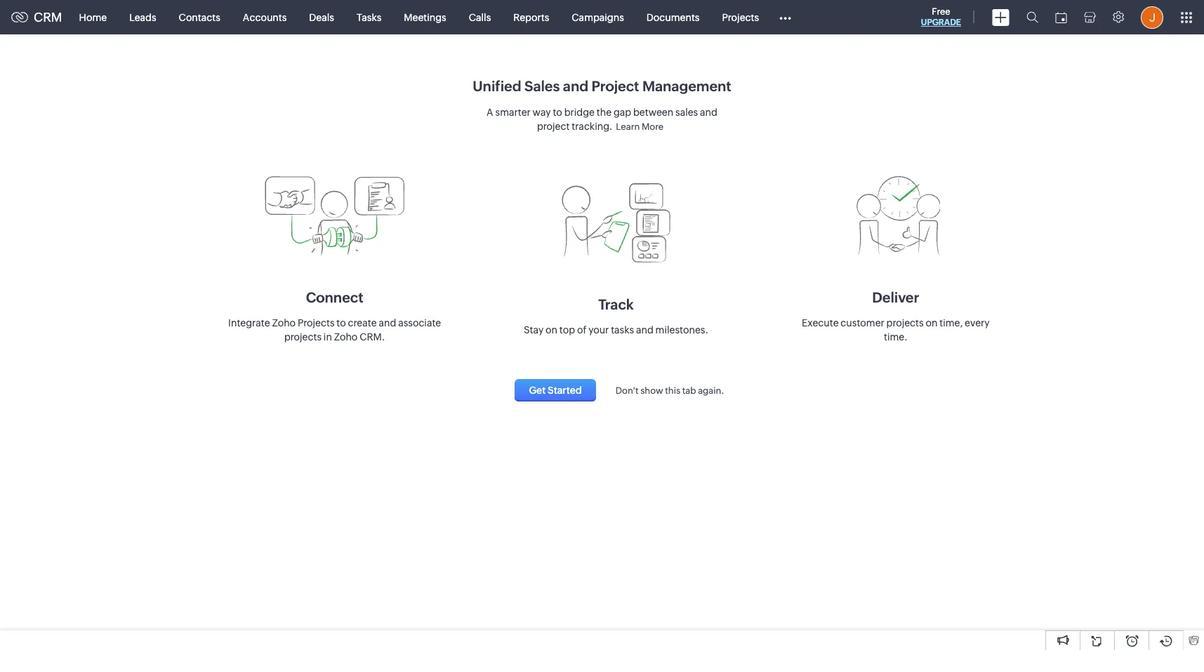 Task type: vqa. For each thing, say whether or not it's contained in the screenshot.
Type
no



Task type: locate. For each thing, give the bounding box(es) containing it.
started
[[548, 385, 582, 396]]

1 vertical spatial projects
[[298, 317, 335, 328]]

zoho
[[272, 317, 296, 328], [334, 331, 358, 342]]

a smarter way to bridge the gap between sales and project tracking.
[[487, 107, 718, 132]]

time.
[[884, 331, 908, 342]]

and up crm.
[[379, 317, 396, 328]]

documents link
[[635, 0, 711, 34]]

projects
[[722, 12, 759, 23], [298, 317, 335, 328]]

accounts
[[243, 12, 287, 23]]

on left time,
[[926, 317, 938, 328]]

projects
[[887, 317, 924, 328], [284, 331, 322, 342]]

and right sales
[[700, 107, 718, 118]]

leads link
[[118, 0, 168, 34]]

0 vertical spatial to
[[553, 107, 562, 118]]

top
[[560, 324, 575, 335]]

zoho right in
[[334, 331, 358, 342]]

management
[[643, 78, 732, 94]]

between
[[633, 107, 674, 118]]

1 horizontal spatial on
[[926, 317, 938, 328]]

don't
[[616, 385, 639, 396]]

projects up time.
[[887, 317, 924, 328]]

to left create
[[337, 317, 346, 328]]

unified
[[473, 78, 522, 94]]

1 vertical spatial projects
[[284, 331, 322, 342]]

execute
[[802, 317, 839, 328]]

and
[[563, 78, 589, 94], [700, 107, 718, 118], [379, 317, 396, 328], [636, 324, 654, 335]]

calls
[[469, 12, 491, 23]]

0 vertical spatial projects
[[887, 317, 924, 328]]

1 horizontal spatial projects
[[887, 317, 924, 328]]

zoho right 'integrate'
[[272, 317, 296, 328]]

project
[[592, 78, 639, 94]]

to up project
[[553, 107, 562, 118]]

0 horizontal spatial zoho
[[272, 317, 296, 328]]

0 horizontal spatial projects
[[284, 331, 322, 342]]

1 vertical spatial to
[[337, 317, 346, 328]]

0 horizontal spatial to
[[337, 317, 346, 328]]

learn
[[616, 121, 640, 132]]

in
[[324, 331, 332, 342]]

projects inside integrate zoho projects to create and associate projects in zoho crm.
[[284, 331, 322, 342]]

projects inside the execute customer projects on time, every time.
[[887, 317, 924, 328]]

this
[[665, 385, 681, 396]]

profile element
[[1133, 0, 1172, 34]]

on left top in the left of the page
[[546, 324, 558, 335]]

projects up in
[[298, 317, 335, 328]]

way
[[533, 107, 551, 118]]

0 horizontal spatial projects
[[298, 317, 335, 328]]

to
[[553, 107, 562, 118], [337, 317, 346, 328]]

stay on top of your tasks and milestones.
[[524, 324, 709, 335]]

1 horizontal spatial to
[[553, 107, 562, 118]]

upgrade
[[921, 18, 961, 27]]

projects left other modules field
[[722, 12, 759, 23]]

calls link
[[458, 0, 502, 34]]

to inside integrate zoho projects to create and associate projects in zoho crm.
[[337, 317, 346, 328]]

tasks
[[357, 12, 382, 23]]

0 vertical spatial zoho
[[272, 317, 296, 328]]

the
[[597, 107, 612, 118]]

documents
[[647, 12, 700, 23]]

reports link
[[502, 0, 561, 34]]

create menu image
[[992, 9, 1010, 26]]

don't show this tab again. link
[[602, 385, 724, 396]]

project
[[537, 121, 570, 132]]

search image
[[1027, 11, 1039, 23]]

more
[[642, 121, 664, 132]]

profile image
[[1141, 6, 1164, 28]]

on
[[926, 317, 938, 328], [546, 324, 558, 335]]

crm link
[[11, 10, 62, 25]]

gap
[[614, 107, 631, 118]]

again.
[[698, 385, 724, 396]]

meetings
[[404, 12, 446, 23]]

bridge
[[564, 107, 595, 118]]

to inside a smarter way to bridge the gap between sales and project tracking.
[[553, 107, 562, 118]]

integrate
[[228, 317, 270, 328]]

deals
[[309, 12, 334, 23]]

and inside a smarter way to bridge the gap between sales and project tracking.
[[700, 107, 718, 118]]

projects inside integrate zoho projects to create and associate projects in zoho crm.
[[298, 317, 335, 328]]

projects left in
[[284, 331, 322, 342]]

1 horizontal spatial zoho
[[334, 331, 358, 342]]

accounts link
[[232, 0, 298, 34]]

sales
[[525, 78, 560, 94]]

create menu element
[[984, 0, 1018, 34]]

0 vertical spatial projects
[[722, 12, 759, 23]]

learn more
[[616, 121, 664, 132]]

contacts link
[[168, 0, 232, 34]]

time,
[[940, 317, 963, 328]]

execute customer projects on time, every time.
[[802, 317, 990, 342]]

free
[[932, 6, 951, 17]]

on inside the execute customer projects on time, every time.
[[926, 317, 938, 328]]

show
[[641, 385, 663, 396]]

0 horizontal spatial on
[[546, 324, 558, 335]]

deals link
[[298, 0, 345, 34]]



Task type: describe. For each thing, give the bounding box(es) containing it.
connect
[[306, 289, 363, 305]]

integrate zoho projects to create and associate projects in zoho crm.
[[228, 317, 441, 342]]

campaigns link
[[561, 0, 635, 34]]

and right tasks
[[636, 324, 654, 335]]

free upgrade
[[921, 6, 961, 27]]

create
[[348, 317, 377, 328]]

meetings link
[[393, 0, 458, 34]]

track
[[599, 296, 634, 312]]

and inside integrate zoho projects to create and associate projects in zoho crm.
[[379, 317, 396, 328]]

tasks
[[611, 324, 634, 335]]

to for unified sales and project management
[[553, 107, 562, 118]]

get started
[[529, 385, 582, 396]]

unified sales and project management
[[473, 78, 732, 94]]

deliver
[[872, 289, 920, 305]]

stay
[[524, 324, 544, 335]]

1 horizontal spatial projects
[[722, 12, 759, 23]]

your
[[589, 324, 609, 335]]

get
[[529, 385, 546, 396]]

customer
[[841, 317, 885, 328]]

search element
[[1018, 0, 1047, 34]]

1 vertical spatial zoho
[[334, 331, 358, 342]]

crm.
[[360, 331, 385, 342]]

and up bridge
[[563, 78, 589, 94]]

to for connect
[[337, 317, 346, 328]]

don't show this tab again.
[[616, 385, 724, 396]]

a
[[487, 107, 493, 118]]

campaigns
[[572, 12, 624, 23]]

of
[[577, 324, 587, 335]]

tracking.
[[572, 121, 613, 132]]

sales
[[676, 107, 698, 118]]

reports
[[514, 12, 549, 23]]

get started link
[[515, 379, 596, 401]]

tasks link
[[345, 0, 393, 34]]

every
[[965, 317, 990, 328]]

smarter
[[495, 107, 531, 118]]

associate
[[398, 317, 441, 328]]

learn more link
[[613, 118, 667, 136]]

Other Modules field
[[770, 6, 801, 28]]

milestones.
[[656, 324, 709, 335]]

calendar image
[[1056, 12, 1068, 23]]

tab
[[682, 385, 696, 396]]

home link
[[68, 0, 118, 34]]

projects link
[[711, 0, 770, 34]]

contacts
[[179, 12, 220, 23]]

home
[[79, 12, 107, 23]]

leads
[[129, 12, 156, 23]]

crm
[[34, 10, 62, 25]]



